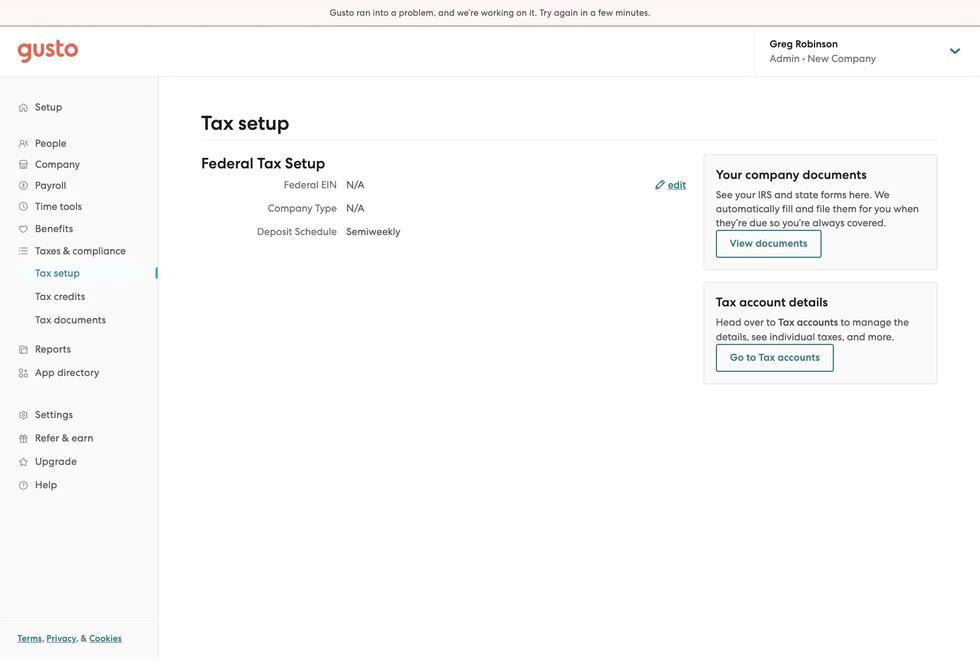 Task type: describe. For each thing, give the bounding box(es) containing it.
tax inside button
[[759, 352, 776, 364]]

terms link
[[18, 633, 42, 644]]

robinson
[[796, 38, 839, 50]]

greg
[[770, 38, 794, 50]]

so
[[770, 217, 781, 229]]

benefits link
[[12, 218, 146, 239]]

edit button
[[656, 178, 687, 192]]

n/a for federal ein
[[346, 179, 365, 191]]

details,
[[716, 331, 750, 343]]

app directory
[[35, 367, 99, 378]]

ein
[[321, 179, 337, 191]]

tax setup link
[[21, 263, 146, 284]]

covered.
[[848, 217, 887, 229]]

edit
[[668, 179, 687, 191]]

list containing people
[[0, 133, 158, 497]]

2 vertical spatial &
[[81, 633, 87, 644]]

we're
[[457, 8, 479, 18]]

company button
[[12, 154, 146, 175]]

see
[[716, 189, 733, 201]]

company type
[[268, 202, 337, 214]]

due
[[750, 217, 768, 229]]

benefits
[[35, 223, 73, 235]]

details
[[789, 295, 829, 310]]

time tools button
[[12, 196, 146, 217]]

when
[[894, 203, 920, 215]]

documents for tax documents
[[54, 314, 106, 326]]

gusto navigation element
[[0, 77, 158, 515]]

company inside greg robinson admin • new company
[[832, 53, 877, 64]]

fill
[[783, 203, 794, 215]]

reports
[[35, 343, 71, 355]]

tax credits link
[[21, 286, 146, 307]]

working
[[481, 8, 515, 18]]

for
[[860, 203, 873, 215]]

deposit schedule
[[257, 226, 337, 237]]

app directory link
[[12, 362, 146, 383]]

minutes.
[[616, 8, 651, 18]]

•
[[803, 53, 806, 64]]

see
[[752, 331, 768, 343]]

try
[[540, 8, 552, 18]]

deposit
[[257, 226, 293, 237]]

and left we're
[[439, 8, 455, 18]]

it.
[[530, 8, 538, 18]]

to inside to manage the details, see individual taxes, and more.
[[841, 316, 851, 328]]

them
[[833, 203, 857, 215]]

and up the fill
[[775, 189, 793, 201]]

go
[[730, 352, 745, 364]]

0 vertical spatial tax setup
[[201, 111, 290, 135]]

over
[[744, 316, 764, 328]]

tax setup inside list
[[35, 267, 80, 279]]

problem,
[[399, 8, 436, 18]]

tax documents
[[35, 314, 106, 326]]

federal ein
[[284, 179, 337, 191]]

on
[[517, 8, 527, 18]]

go to tax accounts button
[[716, 344, 835, 372]]

people
[[35, 137, 67, 149]]

taxes,
[[818, 331, 845, 343]]

your
[[716, 167, 743, 182]]

new
[[808, 53, 829, 64]]

upgrade link
[[12, 451, 146, 472]]

and inside to manage the details, see individual taxes, and more.
[[848, 331, 866, 343]]

schedule
[[295, 226, 337, 237]]

taxes
[[35, 245, 61, 257]]

they're
[[716, 217, 748, 229]]

help link
[[12, 474, 146, 495]]

credits
[[54, 291, 85, 302]]

taxes & compliance
[[35, 245, 126, 257]]

again
[[554, 8, 579, 18]]

accounts inside button
[[778, 352, 821, 364]]

terms
[[18, 633, 42, 644]]

1 , from the left
[[42, 633, 44, 644]]

head over to tax accounts
[[716, 316, 839, 329]]

documents for view documents
[[756, 237, 808, 250]]

admin
[[770, 53, 800, 64]]

1 horizontal spatial setup
[[285, 154, 326, 173]]

refer
[[35, 432, 59, 444]]

your company documents
[[716, 167, 867, 182]]

settings
[[35, 409, 73, 421]]

payroll button
[[12, 175, 146, 196]]

payroll
[[35, 180, 66, 191]]

more.
[[869, 331, 895, 343]]

0 vertical spatial accounts
[[797, 316, 839, 329]]

people button
[[12, 133, 146, 154]]

and down state
[[796, 203, 814, 215]]

federal tax setup
[[201, 154, 326, 173]]



Task type: locate. For each thing, give the bounding box(es) containing it.
0 vertical spatial company
[[832, 53, 877, 64]]

2 list from the top
[[0, 261, 158, 332]]

1 horizontal spatial setup
[[238, 111, 290, 135]]

1 vertical spatial &
[[62, 432, 69, 444]]

1 horizontal spatial to
[[767, 316, 776, 328]]

app
[[35, 367, 55, 378]]

1 vertical spatial federal
[[284, 179, 319, 191]]

n/a right type
[[346, 202, 365, 214]]

time tools
[[35, 201, 82, 212]]

1 horizontal spatial company
[[268, 202, 313, 214]]

cookies button
[[89, 632, 122, 646]]

& right taxes
[[63, 245, 70, 257]]

1 vertical spatial n/a
[[346, 202, 365, 214]]

1 horizontal spatial a
[[591, 8, 596, 18]]

1 a from the left
[[391, 8, 397, 18]]

company inside dropdown button
[[35, 159, 80, 170]]

n/a
[[346, 179, 365, 191], [346, 202, 365, 214]]

individual
[[770, 331, 816, 343]]

2 horizontal spatial company
[[832, 53, 877, 64]]

setup up credits
[[54, 267, 80, 279]]

go to tax accounts
[[730, 352, 821, 364]]

earn
[[72, 432, 94, 444]]

0 horizontal spatial a
[[391, 8, 397, 18]]

the
[[895, 316, 910, 328]]

0 vertical spatial &
[[63, 245, 70, 257]]

1 vertical spatial tax setup
[[35, 267, 80, 279]]

see your irs and state forms here. we automatically fill and file them for you when they're due so you're always covered.
[[716, 189, 920, 229]]

gusto
[[330, 8, 355, 18]]

file
[[817, 203, 831, 215]]

type
[[315, 202, 337, 214]]

1 horizontal spatial tax setup
[[201, 111, 290, 135]]

view
[[730, 237, 754, 250]]

& left cookies
[[81, 633, 87, 644]]

refer & earn link
[[12, 428, 146, 449]]

accounts up taxes,
[[797, 316, 839, 329]]

company down people
[[35, 159, 80, 170]]

to inside button
[[747, 352, 757, 364]]

documents down "so"
[[756, 237, 808, 250]]

0 horizontal spatial ,
[[42, 633, 44, 644]]

1 vertical spatial setup
[[54, 267, 80, 279]]

n/a right ein in the top left of the page
[[346, 179, 365, 191]]

0 vertical spatial federal
[[201, 154, 254, 173]]

taxes & compliance button
[[12, 240, 146, 261]]

1 horizontal spatial ,
[[76, 633, 79, 644]]

1 n/a from the top
[[346, 179, 365, 191]]

view documents link
[[716, 230, 822, 258]]

tax setup up tax credits
[[35, 267, 80, 279]]

and down manage
[[848, 331, 866, 343]]

0 horizontal spatial company
[[35, 159, 80, 170]]

privacy link
[[47, 633, 76, 644]]

accounts down individual at right bottom
[[778, 352, 821, 364]]

& inside dropdown button
[[63, 245, 70, 257]]

list
[[0, 133, 158, 497], [0, 261, 158, 332]]

0 vertical spatial setup
[[35, 101, 62, 113]]

privacy
[[47, 633, 76, 644]]

tax credits
[[35, 291, 85, 302]]

greg robinson admin • new company
[[770, 38, 877, 64]]

tools
[[60, 201, 82, 212]]

into
[[373, 8, 389, 18]]

always
[[813, 217, 845, 229]]

and
[[439, 8, 455, 18], [775, 189, 793, 201], [796, 203, 814, 215], [848, 331, 866, 343]]

irs
[[759, 189, 773, 201]]

documents up 'forms'
[[803, 167, 867, 182]]

gusto ran into a problem, and we're working on it. try again in a few minutes.
[[330, 8, 651, 18]]

you're
[[783, 217, 811, 229]]

company for company
[[35, 159, 80, 170]]

& left earn
[[62, 432, 69, 444]]

setup up federal ein
[[285, 154, 326, 173]]

directory
[[57, 367, 99, 378]]

to up taxes,
[[841, 316, 851, 328]]

n/a for company type
[[346, 202, 365, 214]]

tax setup
[[201, 111, 290, 135], [35, 267, 80, 279]]

list containing tax setup
[[0, 261, 158, 332]]

federal for federal tax setup
[[201, 154, 254, 173]]

we
[[875, 189, 890, 201]]

ran
[[357, 8, 371, 18]]

0 vertical spatial documents
[[803, 167, 867, 182]]

cookies
[[89, 633, 122, 644]]

setup up people
[[35, 101, 62, 113]]

forms
[[821, 189, 847, 201]]

time
[[35, 201, 57, 212]]

upgrade
[[35, 456, 77, 467]]

help
[[35, 479, 57, 491]]

tax account details
[[716, 295, 829, 310]]

federal
[[201, 154, 254, 173], [284, 179, 319, 191]]

to right over
[[767, 316, 776, 328]]

&
[[63, 245, 70, 257], [62, 432, 69, 444], [81, 633, 87, 644]]

,
[[42, 633, 44, 644], [76, 633, 79, 644]]

1 vertical spatial setup
[[285, 154, 326, 173]]

automatically
[[716, 203, 780, 215]]

company
[[746, 167, 800, 182]]

0 horizontal spatial setup
[[54, 267, 80, 279]]

setup inside gusto navigation "element"
[[54, 267, 80, 279]]

federal for federal ein
[[284, 179, 319, 191]]

few
[[599, 8, 614, 18]]

1 list from the top
[[0, 133, 158, 497]]

to right go
[[747, 352, 757, 364]]

& for earn
[[62, 432, 69, 444]]

1 vertical spatial documents
[[756, 237, 808, 250]]

2 , from the left
[[76, 633, 79, 644]]

terms , privacy , & cookies
[[18, 633, 122, 644]]

1 vertical spatial accounts
[[778, 352, 821, 364]]

refer & earn
[[35, 432, 94, 444]]

company up deposit schedule in the left of the page
[[268, 202, 313, 214]]

2 vertical spatial company
[[268, 202, 313, 214]]

view documents
[[730, 237, 808, 250]]

2 horizontal spatial to
[[841, 316, 851, 328]]

setup link
[[12, 97, 146, 118]]

documents down tax credits link
[[54, 314, 106, 326]]

here.
[[850, 189, 873, 201]]

0 horizontal spatial tax setup
[[35, 267, 80, 279]]

tax
[[201, 111, 234, 135], [257, 154, 282, 173], [35, 267, 51, 279], [35, 291, 51, 302], [716, 295, 737, 310], [35, 314, 51, 326], [779, 316, 795, 329], [759, 352, 776, 364]]

, left privacy link
[[42, 633, 44, 644]]

documents inside tax documents link
[[54, 314, 106, 326]]

you
[[875, 203, 892, 215]]

company for company type
[[268, 202, 313, 214]]

home image
[[18, 39, 78, 63]]

a right in
[[591, 8, 596, 18]]

company
[[832, 53, 877, 64], [35, 159, 80, 170], [268, 202, 313, 214]]

a
[[391, 8, 397, 18], [591, 8, 596, 18]]

setup inside 'link'
[[35, 101, 62, 113]]

2 vertical spatial documents
[[54, 314, 106, 326]]

documents inside view documents link
[[756, 237, 808, 250]]

1 vertical spatial company
[[35, 159, 80, 170]]

tax setup up the federal tax setup
[[201, 111, 290, 135]]

setup up the federal tax setup
[[238, 111, 290, 135]]

account
[[740, 295, 786, 310]]

reports link
[[12, 339, 146, 360]]

setup
[[35, 101, 62, 113], [285, 154, 326, 173]]

& for compliance
[[63, 245, 70, 257]]

, left cookies
[[76, 633, 79, 644]]

0 horizontal spatial setup
[[35, 101, 62, 113]]

0 vertical spatial setup
[[238, 111, 290, 135]]

to inside head over to tax accounts
[[767, 316, 776, 328]]

documents
[[803, 167, 867, 182], [756, 237, 808, 250], [54, 314, 106, 326]]

tax documents link
[[21, 309, 146, 330]]

company right new
[[832, 53, 877, 64]]

2 a from the left
[[591, 8, 596, 18]]

manage
[[853, 316, 892, 328]]

a right into
[[391, 8, 397, 18]]

accounts
[[797, 316, 839, 329], [778, 352, 821, 364]]

1 horizontal spatial federal
[[284, 179, 319, 191]]

0 horizontal spatial federal
[[201, 154, 254, 173]]

head
[[716, 316, 742, 328]]

0 horizontal spatial to
[[747, 352, 757, 364]]

in
[[581, 8, 588, 18]]

2 n/a from the top
[[346, 202, 365, 214]]

0 vertical spatial n/a
[[346, 179, 365, 191]]

semiweekly
[[346, 226, 401, 237]]



Task type: vqa. For each thing, say whether or not it's contained in the screenshot.
THE RECOMMENDATIONS link
no



